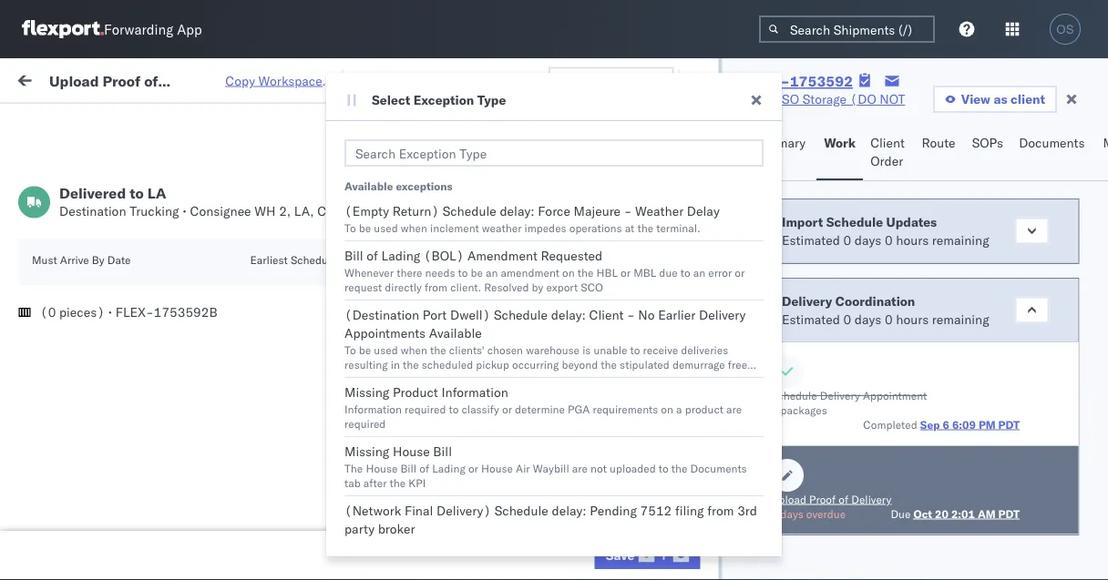 Task type: describe. For each thing, give the bounding box(es) containing it.
beyond
[[562, 358, 598, 372]]

requirements
[[593, 403, 658, 416]]

- for client
[[627, 307, 635, 323]]

to inside (destination port dwell) schedule delay: client -  no earlier delivery appointments available to be used when the clients' chosen warehouse is unable to receive deliveries resulting in the scheduled pickup occurring beyond the stipulated demurrage free time missing product information information required to classify or determine pga requirements on a product are required
[[345, 343, 356, 357]]

forwarding app
[[104, 21, 202, 38]]

view
[[962, 91, 991, 107]]

party
[[345, 521, 375, 537]]

client order button
[[864, 127, 915, 181]]

export
[[547, 280, 578, 294]]

estimated inside delivery coordination estimated 0 days 0 hours remaining
[[782, 311, 840, 327]]

earliest scheduled delivery
[[250, 253, 386, 267]]

1753592b
[[154, 305, 218, 320]]

dwell)
[[450, 307, 491, 323]]

2:01 for 20,
[[504, 72, 532, 88]]

apple so storage (do not use)
[[745, 91, 906, 125]]

chosen
[[487, 343, 523, 357]]

so
[[782, 91, 800, 107]]

apple so storage (do not use) link
[[745, 90, 933, 127]]

delay
[[687, 203, 720, 219]]

united
[[428, 203, 467, 219]]

product
[[393, 385, 438, 401]]

must arrive by date
[[32, 253, 131, 267]]

consignee
[[190, 203, 251, 219]]

upload proof of delivery button
[[771, 492, 891, 507]]

receive
[[643, 343, 678, 357]]

Search Exception Type text field
[[345, 139, 764, 167]]

documents inside button
[[1019, 135, 1085, 151]]

exception
[[603, 72, 662, 88]]

proof
[[809, 493, 836, 506]]

delivery inside delivery coordination estimated 0 days 0 hours remaining
[[782, 293, 832, 309]]

(destination
[[345, 307, 420, 323]]

app
[[177, 21, 202, 38]]

client inside (destination port dwell) schedule delay: client -  no earlier delivery appointments available to be used when the clients' chosen warehouse is unable to receive deliveries resulting in the scheduled pickup occurring beyond the stipulated demurrage free time missing product information information required to classify or determine pga requirements on a product are required
[[589, 307, 624, 323]]

or inside the missing house bill the house bill of lading or house air waybill are not uploaded to the documents tab after the kpi
[[469, 462, 479, 475]]

resolved
[[484, 280, 529, 294]]

schedule inside schedule delivery appointment 0 packages completed sep 6 6:09 pm pdt
[[771, 389, 817, 403]]

weather
[[482, 221, 522, 235]]

from inside bill of lading (bol) amendment requested whenever there needs to be an amendment on the hbl or mbl due to an error or request directly from client. resolved by export sco
[[425, 280, 448, 294]]

20
[[935, 507, 949, 521]]

summary
[[752, 135, 806, 151]]

exceptions
[[396, 179, 453, 193]]

whenever
[[345, 266, 394, 279]]

(network
[[345, 503, 402, 519]]

(empty return) schedule delay: force majeure -  weather delay to be used when inclement weather impedes operations at the terminal.
[[345, 203, 720, 235]]

1
[[574, 155, 584, 173]]

trucking
[[130, 203, 179, 219]]

the up filing
[[672, 462, 688, 475]]

be inside (destination port dwell) schedule delay: client -  no earlier delivery appointments available to be used when the clients' chosen warehouse is unable to receive deliveries resulting in the scheduled pickup occurring beyond the stipulated demurrage free time missing product information information required to classify or determine pga requirements on a product are required
[[359, 343, 371, 357]]

(do
[[850, 91, 877, 107]]

sops
[[972, 135, 1004, 151]]

1 vertical spatial flex-
[[116, 305, 154, 320]]

remaining inside the import schedule updates estimated 0 days 0 hours remaining
[[932, 232, 989, 248]]

sops button
[[965, 127, 1012, 181]]

Search Shipments (/) text field
[[759, 15, 935, 43]]

(0
[[40, 305, 56, 320]]

oct for 20
[[914, 507, 932, 521]]

deliveries
[[681, 343, 729, 357]]

of inside button
[[839, 493, 848, 506]]

occurring
[[512, 358, 559, 372]]

save button
[[595, 542, 701, 570]]

20,
[[482, 72, 501, 88]]

warehouse
[[526, 343, 580, 357]]

pm
[[979, 418, 996, 432]]

wh
[[255, 203, 276, 219]]

after
[[364, 476, 387, 490]]

exception
[[414, 92, 474, 108]]

2 vertical spatial days
[[780, 507, 803, 521]]

appointment
[[863, 389, 927, 403]]

0 vertical spatial available
[[345, 179, 393, 193]]

lading inside the missing house bill the house bill of lading or house air waybill are not uploaded to the documents tab after the kpi
[[432, 462, 466, 475]]

majeure
[[574, 203, 621, 219]]

file inside button
[[667, 305, 690, 320]]

on inside bill of lading (bol) amendment requested whenever there needs to be an amendment on the hbl or mbl due to an error or request directly from client. resolved by export sco
[[563, 266, 575, 279]]

select for select exception type
[[372, 92, 410, 108]]

0 horizontal spatial 6
[[771, 507, 778, 521]]

(empty
[[345, 203, 389, 219]]

is
[[583, 343, 591, 357]]

route button
[[915, 127, 965, 181]]

0 vertical spatial information
[[442, 385, 509, 401]]

must
[[32, 253, 57, 267]]

scheduled
[[291, 253, 343, 267]]

oct for 20,
[[456, 72, 478, 88]]

0 vertical spatial flex-
[[745, 72, 790, 90]]

on inside (destination port dwell) schedule delay: client -  no earlier delivery appointments available to be used when the clients' chosen warehouse is unable to receive deliveries resulting in the scheduled pickup occurring beyond the stipulated demurrage free time missing product information information required to classify or determine pga requirements on a product are required
[[661, 403, 674, 416]]

schedule inside the import schedule updates estimated 0 days 0 hours remaining
[[826, 214, 883, 230]]

port
[[423, 307, 447, 323]]

2:01 for 20
[[951, 507, 975, 521]]

be for lading
[[471, 266, 483, 279]]

in
[[391, 358, 400, 372]]

not
[[880, 91, 906, 107]]

the right the in
[[403, 358, 419, 372]]

select file button
[[615, 299, 701, 326]]

classify
[[462, 403, 499, 416]]

or right "error"
[[735, 266, 745, 279]]

delivery inside button
[[851, 493, 891, 506]]

completed
[[863, 418, 917, 432]]

used inside (destination port dwell) schedule delay: client -  no earlier delivery appointments available to be used when the clients' chosen warehouse is unable to receive deliveries resulting in the scheduled pickup occurring beyond the stipulated demurrage free time missing product information information required to classify or determine pga requirements on a product are required
[[374, 343, 398, 357]]

not
[[591, 462, 607, 475]]

or inside (destination port dwell) schedule delay: client -  no earlier delivery appointments available to be used when the clients' chosen warehouse is unable to receive deliveries resulting in the scheduled pickup occurring beyond the stipulated demurrage free time missing product information information required to classify or determine pga requirements on a product are required
[[502, 403, 512, 416]]

lading inside bill of lading (bol) amendment requested whenever there needs to be an amendment on the hbl or mbl due to an error or request directly from client. resolved by export sco
[[382, 248, 421, 264]]

schedule inside (network final delivery) schedule delay: pending 7512 filing from 3rd party broker
[[495, 503, 549, 519]]

house up the kpi
[[393, 444, 430, 460]]

date
[[107, 253, 131, 267]]

impedes
[[525, 221, 567, 235]]

terminal.
[[657, 221, 701, 235]]

bill inside bill of lading (bol) amendment requested whenever there needs to be an amendment on the hbl or mbl due to an error or request directly from client. resolved by export sco
[[345, 248, 363, 264]]

or right "hbl"
[[621, 266, 631, 279]]

days inside the import schedule updates estimated 0 days 0 hours remaining
[[855, 232, 881, 248]]

delivery)
[[437, 503, 491, 519]]

force
[[538, 203, 571, 219]]

a
[[677, 403, 682, 416]]

3rd
[[738, 503, 758, 519]]

product
[[685, 403, 724, 416]]

client
[[1011, 91, 1046, 107]]

coordination
[[835, 293, 915, 309]]

oct 20 2:01 am pdt button
[[914, 507, 1020, 521]]

house up after
[[366, 462, 398, 475]]

0 vertical spatial required
[[405, 403, 446, 416]]

6:09
[[952, 418, 976, 432]]

delay: for pending
[[552, 503, 587, 519]]

inclement
[[430, 221, 479, 235]]

request
[[345, 280, 382, 294]]

due oct 20 2:01 am pdt
[[891, 507, 1020, 521]]

determine
[[515, 403, 565, 416]]

used inside (empty return) schedule delay: force majeure -  weather delay to be used when inclement weather impedes operations at the terminal.
[[374, 221, 398, 235]]

am for 20,
[[456, 90, 477, 106]]

free
[[728, 358, 748, 372]]

save
[[606, 548, 635, 564]]

scheduled
[[422, 358, 473, 372]]

hours inside delivery coordination estimated 0 days 0 hours remaining
[[896, 311, 929, 327]]

the up scheduled
[[430, 343, 447, 357]]

when inside (destination port dwell) schedule delay: client -  no earlier delivery appointments available to be used when the clients' chosen warehouse is unable to receive deliveries resulting in the scheduled pickup occurring beyond the stipulated demurrage free time missing product information information required to classify or determine pga requirements on a product are required
[[401, 343, 428, 357]]

by
[[532, 280, 544, 294]]

/
[[564, 155, 574, 173]]

by
[[92, 253, 105, 267]]

(0 pieces) • flex-1753592b
[[40, 305, 218, 320]]

delivery coordination estimated 0 days 0 hours remaining
[[782, 293, 989, 327]]

arrive
[[60, 253, 89, 267]]

documents button
[[1012, 127, 1096, 181]]

(network final delivery) schedule delay: pending 7512 filing from 3rd party broker button
[[337, 495, 764, 574]]

delay: inside (empty return) schedule delay: force majeure -  weather delay to be used when inclement weather impedes operations at the terminal.
[[500, 203, 535, 219]]



Task type: vqa. For each thing, say whether or not it's contained in the screenshot.
days
yes



Task type: locate. For each thing, give the bounding box(es) containing it.
on up export
[[563, 266, 575, 279]]

6 inside schedule delivery appointment 0 packages completed sep 6 6:09 pm pdt
[[943, 418, 949, 432]]

use)
[[745, 109, 778, 125]]

due for due oct 20 2:01 am pdt
[[891, 507, 911, 521]]

available up clients'
[[429, 325, 482, 341]]

or up delivery)
[[469, 462, 479, 475]]

missing up the
[[345, 444, 390, 460]]

to up client.
[[458, 266, 468, 279]]

hours down coordination at the right
[[896, 311, 929, 327]]

an
[[486, 266, 498, 279], [694, 266, 706, 279]]

1 horizontal spatial due
[[891, 507, 911, 521]]

2:01 inside due oct 20, 2:01 am
[[504, 72, 532, 88]]

am left type
[[456, 90, 477, 106]]

0 vertical spatial be
[[359, 221, 371, 235]]

0 vertical spatial pdt
[[998, 418, 1020, 432]]

hours
[[896, 232, 929, 248], [896, 311, 929, 327]]

0 horizontal spatial are
[[572, 462, 588, 475]]

an down amendment
[[486, 266, 498, 279]]

2 horizontal spatial of
[[839, 493, 848, 506]]

sco
[[581, 280, 603, 294]]

be down (empty
[[359, 221, 371, 235]]

clients'
[[449, 343, 485, 357]]

are right product
[[727, 403, 742, 416]]

- inside (empty return) schedule delay: force majeure -  weather delay to be used when inclement weather impedes operations at the terminal.
[[624, 203, 632, 219]]

the inside (empty return) schedule delay: force majeure -  weather delay to be used when inclement weather impedes operations at the terminal.
[[638, 221, 654, 235]]

0 horizontal spatial select
[[372, 92, 410, 108]]

1 vertical spatial available
[[429, 325, 482, 341]]

delivery up packages
[[820, 389, 860, 403]]

to right the uploaded on the right bottom of the page
[[659, 462, 669, 475]]

time
[[345, 372, 366, 386]]

bill up delivery)
[[433, 444, 452, 460]]

pdt inside schedule delivery appointment 0 packages completed sep 6 6:09 pm pdt
[[998, 418, 1020, 432]]

0 vertical spatial 2:01
[[504, 72, 532, 88]]

pending
[[590, 503, 637, 519]]

delay: inside (destination port dwell) schedule delay: client -  no earlier delivery appointments available to be used when the clients' chosen warehouse is unable to receive deliveries resulting in the scheduled pickup occurring beyond the stipulated demurrage free time missing product information information required to classify or determine pga requirements on a product are required
[[551, 307, 586, 323]]

required down time
[[345, 417, 386, 431]]

0 horizontal spatial information
[[345, 403, 402, 416]]

1 horizontal spatial bill
[[401, 462, 417, 475]]

0 horizontal spatial bill
[[345, 248, 363, 264]]

0 horizontal spatial on
[[563, 266, 575, 279]]

client down sco
[[589, 307, 624, 323]]

0 horizontal spatial required
[[345, 417, 386, 431]]

remaining
[[932, 232, 989, 248], [932, 311, 989, 327]]

storage
[[803, 91, 847, 107]]

0 vertical spatial am
[[456, 90, 477, 106]]

delay: left pending at right
[[552, 503, 587, 519]]

pdt
[[998, 418, 1020, 432], [998, 507, 1020, 521]]

to right due
[[681, 266, 691, 279]]

1 vertical spatial 6
[[771, 507, 778, 521]]

be inside (empty return) schedule delay: force majeure -  weather delay to be used when inclement weather impedes operations at the terminal.
[[359, 221, 371, 235]]

delivery left coordination at the right
[[782, 293, 832, 309]]

schedule down air
[[495, 503, 549, 519]]

stipulated
[[620, 358, 670, 372]]

• right pieces)
[[108, 305, 112, 320]]

filing
[[675, 503, 704, 519]]

missing inside (destination port dwell) schedule delay: client -  no earlier delivery appointments available to be used when the clients' chosen warehouse is unable to receive deliveries resulting in the scheduled pickup occurring beyond the stipulated demurrage free time missing product information information required to classify or determine pga requirements on a product are required
[[345, 385, 390, 401]]

days down upload
[[780, 507, 803, 521]]

1 vertical spatial pdt
[[998, 507, 1020, 521]]

delay: down export
[[551, 307, 586, 323]]

due for due oct 20, 2:01 am
[[430, 72, 453, 88]]

-
[[624, 203, 632, 219], [627, 307, 635, 323]]

1 vertical spatial •
[[108, 305, 112, 320]]

2 when from the top
[[401, 343, 428, 357]]

the down unable
[[601, 358, 617, 372]]

flexport. image
[[22, 20, 104, 38]]

to inside the missing house bill the house bill of lading or house air waybill are not uploaded to the documents tab after the kpi
[[659, 462, 669, 475]]

file exception button
[[549, 67, 674, 94], [549, 67, 674, 94]]

1 vertical spatial days
[[855, 311, 881, 327]]

sep
[[920, 418, 940, 432]]

1 horizontal spatial oct
[[914, 507, 932, 521]]

days up coordination at the right
[[855, 232, 881, 248]]

0 vertical spatial when
[[401, 221, 428, 235]]

2 missing from the top
[[345, 444, 390, 460]]

pga
[[568, 403, 590, 416]]

0 horizontal spatial am
[[456, 90, 477, 106]]

to left la
[[130, 184, 144, 202]]

1 vertical spatial to
[[345, 343, 356, 357]]

mbl
[[634, 266, 657, 279]]

missing inside the missing house bill the house bill of lading or house air waybill are not uploaded to the documents tab after the kpi
[[345, 444, 390, 460]]

0 vertical spatial file
[[577, 72, 600, 88]]

1 vertical spatial when
[[401, 343, 428, 357]]

0 horizontal spatial •
[[108, 305, 112, 320]]

0 vertical spatial bill
[[345, 248, 363, 264]]

delivery
[[346, 253, 386, 267], [782, 293, 832, 309], [699, 307, 746, 323], [820, 389, 860, 403], [851, 493, 891, 506]]

1 an from the left
[[486, 266, 498, 279]]

pdt right pm
[[998, 418, 1020, 432]]

1 vertical spatial information
[[345, 403, 402, 416]]

bill up 'whenever'
[[345, 248, 363, 264]]

due up select exception type
[[430, 72, 453, 88]]

hours down 'updates' at the right top of page
[[896, 232, 929, 248]]

1 vertical spatial am
[[978, 507, 996, 521]]

select
[[372, 92, 410, 108], [626, 305, 664, 320]]

1 horizontal spatial 2:01
[[951, 507, 975, 521]]

0 horizontal spatial oct
[[456, 72, 478, 88]]

estimated
[[782, 232, 840, 248], [782, 311, 840, 327]]

oct inside due oct 20, 2:01 am
[[456, 72, 478, 88]]

are inside the missing house bill the house bill of lading or house air waybill are not uploaded to the documents tab after the kpi
[[572, 462, 588, 475]]

select for select file
[[626, 305, 664, 320]]

1 remaining from the top
[[932, 232, 989, 248]]

0 vertical spatial 6
[[943, 418, 949, 432]]

1 vertical spatial are
[[572, 462, 588, 475]]

0 horizontal spatial file
[[577, 72, 600, 88]]

0 inside schedule delivery appointment 0 packages completed sep 6 6:09 pm pdt
[[771, 403, 778, 417]]

0 vertical spatial are
[[727, 403, 742, 416]]

1 horizontal spatial documents
[[1019, 135, 1085, 151]]

1 vertical spatial missing
[[345, 444, 390, 460]]

are
[[727, 403, 742, 416], [572, 462, 588, 475]]

0 vertical spatial on
[[563, 266, 575, 279]]

6 right the sep
[[943, 418, 949, 432]]

0 horizontal spatial an
[[486, 266, 498, 279]]

1 vertical spatial bill
[[433, 444, 452, 460]]

1 used from the top
[[374, 221, 398, 235]]

am right 20
[[978, 507, 996, 521]]

schedule right import
[[826, 214, 883, 230]]

- inside (destination port dwell) schedule delay: client -  no earlier delivery appointments available to be used when the clients' chosen warehouse is unable to receive deliveries resulting in the scheduled pickup occurring beyond the stipulated demurrage free time missing product information information required to classify or determine pga requirements on a product are required
[[627, 307, 635, 323]]

2 remaining from the top
[[932, 311, 989, 327]]

delivered
[[59, 184, 126, 202]]

1 pdt from the top
[[998, 418, 1020, 432]]

days inside delivery coordination estimated 0 days 0 hours remaining
[[855, 311, 881, 327]]

to inside (empty return) schedule delay: force majeure -  weather delay to be used when inclement weather impedes operations at the terminal.
[[345, 221, 356, 235]]

1 vertical spatial used
[[374, 343, 398, 357]]

lading
[[382, 248, 421, 264], [432, 462, 466, 475]]

be up client.
[[471, 266, 483, 279]]

delivery inside (destination port dwell) schedule delay: client -  no earlier delivery appointments available to be used when the clients' chosen warehouse is unable to receive deliveries resulting in the scheduled pickup occurring beyond the stipulated demurrage free time missing product information information required to classify or determine pga requirements on a product are required
[[699, 307, 746, 323]]

os button
[[1045, 8, 1087, 50]]

1 vertical spatial estimated
[[782, 311, 840, 327]]

days down coordination at the right
[[855, 311, 881, 327]]

to
[[345, 221, 356, 235], [345, 343, 356, 357]]

- up at
[[624, 203, 632, 219]]

0 horizontal spatial flex-
[[116, 305, 154, 320]]

pieces)
[[59, 305, 105, 320]]

of inside the missing house bill the house bill of lading or house air waybill are not uploaded to the documents tab after the kpi
[[420, 462, 430, 475]]

to up stipulated
[[631, 343, 640, 357]]

1 vertical spatial select
[[626, 305, 664, 320]]

available up (empty
[[345, 179, 393, 193]]

flex- up apple
[[745, 72, 790, 90]]

information up classify
[[442, 385, 509, 401]]

schedule inside (destination port dwell) schedule delay: client -  no earlier delivery appointments available to be used when the clients' chosen warehouse is unable to receive deliveries resulting in the scheduled pickup occurring beyond the stipulated demurrage free time missing product information information required to classify or determine pga requirements on a product are required
[[494, 307, 548, 323]]

delay: up weather
[[500, 203, 535, 219]]

1 vertical spatial be
[[471, 266, 483, 279]]

pdt right 20
[[998, 507, 1020, 521]]

to down california,
[[345, 221, 356, 235]]

be inside bill of lading (bol) amendment requested whenever there needs to be an amendment on the hbl or mbl due to an error or request directly from client. resolved by export sco
[[471, 266, 483, 279]]

1 horizontal spatial available
[[429, 325, 482, 341]]

1 horizontal spatial information
[[442, 385, 509, 401]]

of up 'whenever'
[[367, 248, 378, 264]]

1 vertical spatial oct
[[914, 507, 932, 521]]

0 horizontal spatial client
[[589, 307, 624, 323]]

an left "error"
[[694, 266, 706, 279]]

oct left 20
[[914, 507, 932, 521]]

2 vertical spatial delay:
[[552, 503, 587, 519]]

bill up the kpi
[[401, 462, 417, 475]]

1 vertical spatial 2:01
[[951, 507, 975, 521]]

delay: inside (network final delivery) schedule delay: pending 7512 filing from 3rd party broker
[[552, 503, 587, 519]]

1 estimated from the top
[[782, 232, 840, 248]]

be up resulting
[[359, 343, 371, 357]]

schedule up packages
[[771, 389, 817, 403]]

due inside due oct 20, 2:01 am
[[430, 72, 453, 88]]

0 / 1 pods uploaded
[[553, 155, 681, 173]]

when down appointments
[[401, 343, 428, 357]]

used down appointments
[[374, 343, 398, 357]]

0 vertical spatial lading
[[382, 248, 421, 264]]

client order
[[871, 135, 905, 169]]

0 vertical spatial remaining
[[932, 232, 989, 248]]

of right proof
[[839, 493, 848, 506]]

1 vertical spatial hours
[[896, 311, 929, 327]]

documents up 3rd
[[691, 462, 747, 475]]

missing down resulting
[[345, 385, 390, 401]]

2:01 right 20
[[951, 507, 975, 521]]

amendment
[[468, 248, 538, 264]]

1 hours from the top
[[896, 232, 929, 248]]

1 vertical spatial from
[[708, 503, 734, 519]]

house
[[393, 444, 430, 460], [366, 462, 398, 475], [481, 462, 513, 475]]

6
[[943, 418, 949, 432], [771, 507, 778, 521]]

2 horizontal spatial bill
[[433, 444, 452, 460]]

no
[[638, 307, 655, 323]]

documents down client
[[1019, 135, 1085, 151]]

0 vertical spatial client
[[871, 135, 905, 151]]

remaining inside delivery coordination estimated 0 days 0 hours remaining
[[932, 311, 989, 327]]

0 vertical spatial •
[[183, 203, 187, 219]]

• right trucking
[[183, 203, 187, 219]]

on left the a in the bottom of the page
[[661, 403, 674, 416]]

0 vertical spatial missing
[[345, 385, 390, 401]]

the up sco
[[578, 266, 594, 279]]

1 horizontal spatial required
[[405, 403, 446, 416]]

1 vertical spatial -
[[627, 307, 635, 323]]

file right no
[[667, 305, 690, 320]]

select exception type
[[372, 92, 506, 108]]

upload
[[771, 493, 806, 506]]

0 vertical spatial delay:
[[500, 203, 535, 219]]

the
[[345, 462, 363, 475]]

select inside button
[[626, 305, 664, 320]]

information down time
[[345, 403, 402, 416]]

of up the kpi
[[420, 462, 430, 475]]

2,
[[279, 203, 291, 219]]

2 pdt from the top
[[998, 507, 1020, 521]]

when inside (empty return) schedule delay: force majeure -  weather delay to be used when inclement weather impedes operations at the terminal.
[[401, 221, 428, 235]]

from left 3rd
[[708, 503, 734, 519]]

am
[[456, 90, 477, 106], [978, 507, 996, 521]]

0 horizontal spatial of
[[367, 248, 378, 264]]

the inside bill of lading (bol) amendment requested whenever there needs to be an amendment on the hbl or mbl due to an error or request directly from client. resolved by export sco
[[578, 266, 594, 279]]

2 estimated from the top
[[782, 311, 840, 327]]

required down 'product' on the bottom left of page
[[405, 403, 446, 416]]

required
[[405, 403, 446, 416], [345, 417, 386, 431]]

1 vertical spatial file
[[667, 305, 690, 320]]

unable
[[594, 343, 628, 357]]

due oct 20, 2:01 am
[[430, 72, 532, 106]]

return)
[[393, 203, 439, 219]]

1 horizontal spatial lading
[[432, 462, 466, 475]]

client inside button
[[871, 135, 905, 151]]

oct left 20,
[[456, 72, 478, 88]]

to left classify
[[449, 403, 459, 416]]

2 to from the top
[[345, 343, 356, 357]]

schedule delivery appointment 0 packages completed sep 6 6:09 pm pdt
[[771, 389, 1020, 432]]

on
[[563, 266, 575, 279], [661, 403, 674, 416]]

house left air
[[481, 462, 513, 475]]

schedule delivery appointment button
[[771, 388, 927, 403]]

2 used from the top
[[374, 343, 398, 357]]

delivery inside schedule delivery appointment 0 packages completed sep 6 6:09 pm pdt
[[820, 389, 860, 403]]

- left no
[[627, 307, 635, 323]]

directly
[[385, 280, 422, 294]]

1 missing from the top
[[345, 385, 390, 401]]

file left exception
[[577, 72, 600, 88]]

0 vertical spatial documents
[[1019, 135, 1085, 151]]

2:01 right 20,
[[504, 72, 532, 88]]

client up order
[[871, 135, 905, 151]]

0 vertical spatial select
[[372, 92, 410, 108]]

delay: for client
[[551, 307, 586, 323]]

delivery up request
[[346, 253, 386, 267]]

am inside due oct 20, 2:01 am
[[456, 90, 477, 106]]

schedule down resolved
[[494, 307, 548, 323]]

0 vertical spatial from
[[425, 280, 448, 294]]

(bol)
[[424, 248, 464, 264]]

(destination port dwell) schedule delay: client -  no earlier delivery appointments available to be used when the clients' chosen warehouse is unable to receive deliveries resulting in the scheduled pickup occurring beyond the stipulated demurrage free time missing product information information required to classify or determine pga requirements on a product are required
[[345, 307, 748, 431]]

1 vertical spatial lading
[[432, 462, 466, 475]]

or right classify
[[502, 403, 512, 416]]

1 vertical spatial required
[[345, 417, 386, 431]]

due left 20
[[891, 507, 911, 521]]

2 hours from the top
[[896, 311, 929, 327]]

1 horizontal spatial of
[[420, 462, 430, 475]]

the right at
[[638, 221, 654, 235]]

the left the kpi
[[390, 476, 406, 490]]

flex- right pieces)
[[116, 305, 154, 320]]

used down 00000,
[[374, 221, 398, 235]]

1 horizontal spatial an
[[694, 266, 706, 279]]

are inside (destination port dwell) schedule delay: client -  no earlier delivery appointments available to be used when the clients' chosen warehouse is unable to receive deliveries resulting in the scheduled pickup occurring beyond the stipulated demurrage free time missing product information information required to classify or determine pga requirements on a product are required
[[727, 403, 742, 416]]

missing house bill the house bill of lading or house air waybill are not uploaded to the documents tab after the kpi
[[345, 444, 747, 490]]

estimated inside the import schedule updates estimated 0 days 0 hours remaining
[[782, 232, 840, 248]]

documents inside the missing house bill the house bill of lading or house air waybill are not uploaded to the documents tab after the kpi
[[691, 462, 747, 475]]

due
[[659, 266, 678, 279]]

schedule inside (empty return) schedule delay: force majeure -  weather delay to be used when inclement weather impedes operations at the terminal.
[[443, 203, 497, 219]]

import
[[782, 214, 823, 230]]

am for 20
[[978, 507, 996, 521]]

0 horizontal spatial 2:01
[[504, 72, 532, 88]]

0 horizontal spatial lading
[[382, 248, 421, 264]]

earliest
[[250, 253, 288, 267]]

or
[[621, 266, 631, 279], [735, 266, 745, 279], [502, 403, 512, 416], [469, 462, 479, 475]]

1 vertical spatial client
[[589, 307, 624, 323]]

0 vertical spatial -
[[624, 203, 632, 219]]

1 vertical spatial delay:
[[551, 307, 586, 323]]

1 to from the top
[[345, 221, 356, 235]]

from down needs
[[425, 280, 448, 294]]

6 days overdue
[[771, 507, 846, 521]]

0 vertical spatial estimated
[[782, 232, 840, 248]]

forwarding
[[104, 21, 173, 38]]

updates
[[886, 214, 937, 230]]

summary button
[[744, 127, 817, 181]]

documents
[[1019, 135, 1085, 151], [691, 462, 747, 475]]

bill
[[345, 248, 363, 264], [433, 444, 452, 460], [401, 462, 417, 475]]

1 horizontal spatial am
[[978, 507, 996, 521]]

2 vertical spatial be
[[359, 343, 371, 357]]

1 horizontal spatial 6
[[943, 418, 949, 432]]

1 horizontal spatial are
[[727, 403, 742, 416]]

select left 'exception'
[[372, 92, 410, 108]]

used
[[374, 221, 398, 235], [374, 343, 398, 357]]

delivery up deliveries
[[699, 307, 746, 323]]

to up resulting
[[345, 343, 356, 357]]

from inside (network final delivery) schedule delay: pending 7512 filing from 3rd party broker
[[708, 503, 734, 519]]

1 horizontal spatial •
[[183, 203, 187, 219]]

1 when from the top
[[401, 221, 428, 235]]

1 horizontal spatial client
[[871, 135, 905, 151]]

select file
[[626, 305, 690, 320]]

0 vertical spatial used
[[374, 221, 398, 235]]

1 vertical spatial due
[[891, 507, 911, 521]]

to inside the delivered to la destination trucking • consignee wh 2, la, california, 00000, united states
[[130, 184, 144, 202]]

0 horizontal spatial from
[[425, 280, 448, 294]]

lading up there
[[382, 248, 421, 264]]

as
[[994, 91, 1008, 107]]

1 vertical spatial on
[[661, 403, 674, 416]]

at
[[625, 221, 635, 235]]

when down return)
[[401, 221, 428, 235]]

1 horizontal spatial select
[[626, 305, 664, 320]]

2 an from the left
[[694, 266, 706, 279]]

available inside (destination port dwell) schedule delay: client -  no earlier delivery appointments available to be used when the clients' chosen warehouse is unable to receive deliveries resulting in the scheduled pickup occurring beyond the stipulated demurrage free time missing product information information required to classify or determine pga requirements on a product are required
[[429, 325, 482, 341]]

0 vertical spatial hours
[[896, 232, 929, 248]]

are left not
[[572, 462, 588, 475]]

6 down upload
[[771, 507, 778, 521]]

0 horizontal spatial due
[[430, 72, 453, 88]]

demurrage
[[673, 358, 725, 372]]

tab
[[345, 476, 361, 490]]

2 vertical spatial bill
[[401, 462, 417, 475]]

estimated down coordination at the right
[[782, 311, 840, 327]]

select down mbl
[[626, 305, 664, 320]]

be for schedule
[[359, 221, 371, 235]]

la
[[147, 184, 166, 202]]

2 vertical spatial of
[[839, 493, 848, 506]]

0 horizontal spatial available
[[345, 179, 393, 193]]

resulting
[[345, 358, 388, 372]]

• inside the delivered to la destination trucking • consignee wh 2, la, california, 00000, united states
[[183, 203, 187, 219]]

lading up delivery)
[[432, 462, 466, 475]]

1 horizontal spatial flex-
[[745, 72, 790, 90]]

schedule up inclement
[[443, 203, 497, 219]]

0 vertical spatial to
[[345, 221, 356, 235]]

hours inside the import schedule updates estimated 0 days 0 hours remaining
[[896, 232, 929, 248]]

appointments
[[345, 325, 426, 341]]

of inside bill of lading (bol) amendment requested whenever there needs to be an amendment on the hbl or mbl due to an error or request directly from client. resolved by export sco
[[367, 248, 378, 264]]

amendment
[[501, 266, 560, 279]]

estimated down import
[[782, 232, 840, 248]]

delivery right proof
[[851, 493, 891, 506]]

- for majeure
[[624, 203, 632, 219]]

flex-1753592
[[745, 72, 853, 90]]

packages
[[780, 403, 827, 417]]



